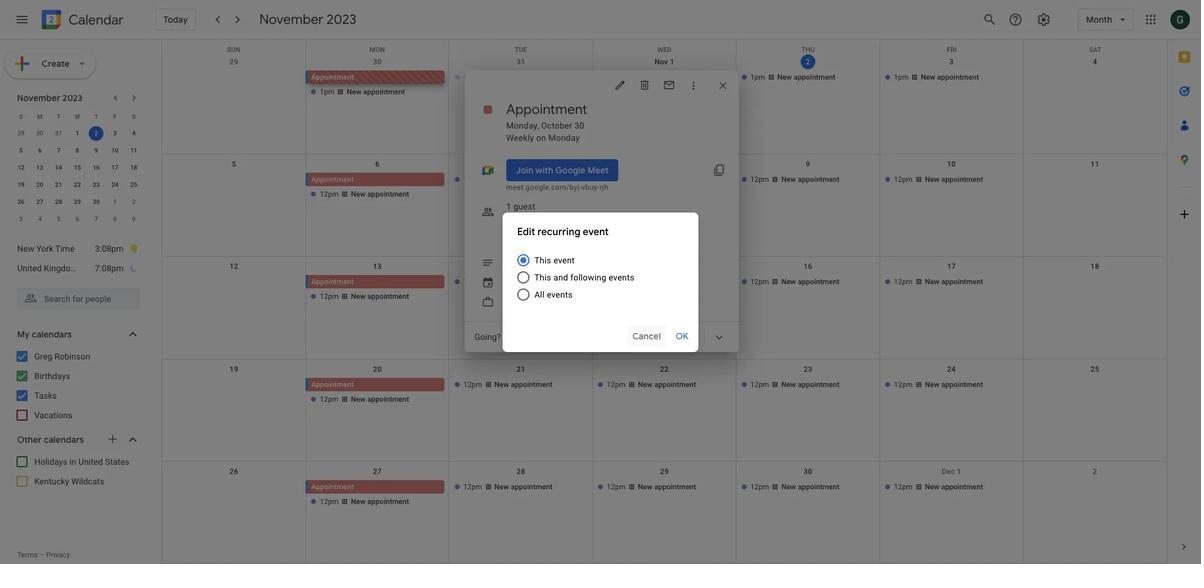 Task type: locate. For each thing, give the bounding box(es) containing it.
0 vertical spatial 7
[[57, 147, 60, 154]]

2 this from the top
[[535, 272, 551, 282]]

4
[[1093, 58, 1098, 66], [132, 130, 136, 137], [38, 216, 42, 222]]

ok
[[676, 330, 689, 341]]

november 2023
[[259, 11, 357, 28], [17, 92, 83, 103]]

1 t from the left
[[57, 113, 61, 120]]

2 vertical spatial 5
[[57, 216, 60, 222]]

greg up organizer
[[531, 230, 549, 240]]

18 inside grid
[[1091, 262, 1100, 271]]

2 horizontal spatial 3
[[950, 58, 954, 66]]

1 vertical spatial 21
[[517, 365, 526, 373]]

9
[[94, 147, 98, 154], [806, 160, 810, 169], [132, 216, 136, 222]]

today button
[[156, 9, 196, 31]]

0 vertical spatial 27
[[36, 198, 43, 205]]

calendars right my at the bottom left
[[32, 329, 72, 340]]

my
[[17, 329, 30, 340]]

1 vertical spatial 20
[[373, 365, 382, 373]]

greg inside greg robinson organizer
[[531, 230, 549, 240]]

greg robinson organizer
[[531, 230, 589, 250]]

2 t from the left
[[94, 113, 98, 120]]

1 vertical spatial 8
[[113, 216, 117, 222]]

this up all
[[535, 272, 551, 282]]

0 vertical spatial november
[[259, 11, 324, 28]]

8
[[76, 147, 79, 154], [113, 216, 117, 222]]

12
[[18, 164, 25, 171], [230, 262, 238, 271]]

december 4 element
[[32, 212, 47, 227]]

1 horizontal spatial 11
[[1091, 160, 1100, 169]]

27 inside november 2023 grid
[[36, 198, 43, 205]]

1 inside 'december 1' element
[[113, 198, 117, 205]]

8 inside december 8 element
[[113, 216, 117, 222]]

1 horizontal spatial t
[[94, 113, 98, 120]]

29
[[230, 58, 238, 66], [18, 130, 25, 137], [74, 198, 81, 205], [660, 467, 669, 476]]

time
[[55, 244, 75, 254], [80, 263, 99, 273]]

1 vertical spatial 19
[[230, 365, 238, 373]]

0 vertical spatial 4
[[1093, 58, 1098, 66]]

time for kingdom
[[80, 263, 99, 273]]

7 inside grid
[[519, 160, 523, 169]]

events right the following
[[609, 272, 635, 282]]

14
[[55, 164, 62, 171], [517, 262, 526, 271]]

1 vertical spatial 17
[[947, 262, 956, 271]]

on
[[536, 133, 546, 143]]

0 vertical spatial 19
[[18, 181, 25, 188]]

0 horizontal spatial 19
[[18, 181, 25, 188]]

vacations
[[34, 410, 72, 420]]

october
[[541, 121, 572, 130]]

19 element
[[14, 178, 28, 192]]

this for this and following events
[[535, 272, 551, 282]]

meet
[[588, 165, 609, 176]]

2 12pm button from the top
[[593, 275, 732, 289]]

0 vertical spatial events
[[609, 272, 635, 282]]

robinson inside my calendars list
[[54, 352, 90, 361]]

1 horizontal spatial 13
[[373, 262, 382, 271]]

calendars inside dropdown button
[[44, 434, 84, 445]]

31 inside november 2023 grid
[[55, 130, 62, 137]]

december 9 element
[[127, 212, 141, 227]]

december 5 element
[[51, 212, 66, 227]]

6
[[38, 147, 42, 154], [375, 160, 380, 169], [76, 216, 79, 222]]

1 horizontal spatial 8
[[113, 216, 117, 222]]

event right recurring
[[583, 226, 609, 238]]

1 horizontal spatial 18
[[1091, 262, 1100, 271]]

1 horizontal spatial 20
[[373, 365, 382, 373]]

s right f
[[132, 113, 136, 120]]

ooo
[[506, 258, 525, 268]]

1 horizontal spatial 17
[[947, 262, 956, 271]]

option group containing this event
[[515, 251, 684, 315]]

0 vertical spatial calendars
[[32, 329, 72, 340]]

22 element
[[70, 178, 85, 192]]

31 right the october 30 element
[[55, 130, 62, 137]]

1 horizontal spatial 5
[[57, 216, 60, 222]]

10 inside row group
[[112, 147, 119, 154]]

row containing s
[[12, 108, 143, 125]]

option group
[[515, 251, 684, 315]]

7 down 30 element
[[94, 216, 98, 222]]

3 for nov 1
[[950, 58, 954, 66]]

26 element
[[14, 195, 28, 209]]

0 vertical spatial 24
[[112, 181, 119, 188]]

tasks
[[34, 391, 57, 401]]

guest
[[514, 201, 536, 211]]

list containing new york time
[[5, 234, 149, 283]]

26 inside november 2023 grid
[[18, 198, 25, 205]]

28 for dec 1
[[517, 467, 526, 476]]

12 element
[[14, 160, 28, 175]]

0 horizontal spatial 13
[[36, 164, 43, 171]]

None search field
[[0, 283, 152, 310]]

new
[[634, 73, 649, 81], [778, 73, 792, 81], [921, 73, 936, 81], [347, 88, 362, 96], [495, 175, 509, 184], [782, 175, 796, 184], [925, 175, 940, 184], [351, 190, 366, 199], [17, 244, 34, 254], [495, 278, 509, 286], [782, 278, 796, 286], [925, 278, 940, 286], [351, 292, 366, 301], [495, 380, 509, 389], [638, 380, 653, 389], [782, 380, 796, 389], [925, 380, 940, 389], [351, 395, 366, 403], [495, 482, 509, 491], [638, 482, 653, 491], [782, 482, 796, 491], [925, 482, 940, 491], [351, 497, 366, 506]]

4 inside grid
[[1093, 58, 1098, 66]]

calendars
[[32, 329, 72, 340], [44, 434, 84, 445]]

0 horizontal spatial 22
[[74, 181, 81, 188]]

appointment button for 6
[[308, 173, 445, 186]]

2 appointment button from the top
[[308, 173, 445, 186]]

0 horizontal spatial 17
[[112, 164, 119, 171]]

1 horizontal spatial 23
[[804, 365, 813, 373]]

1 vertical spatial robinson
[[527, 277, 564, 287]]

1 horizontal spatial 27
[[373, 467, 382, 476]]

1 right nov
[[670, 58, 675, 66]]

appointment for 13
[[311, 278, 354, 286]]

2 vertical spatial 9
[[132, 216, 136, 222]]

list item
[[17, 239, 138, 258], [17, 258, 138, 278]]

0 horizontal spatial united
[[17, 263, 42, 273]]

1 vertical spatial 27
[[373, 467, 382, 476]]

28 inside grid
[[517, 467, 526, 476]]

tab list
[[1168, 40, 1202, 530]]

f
[[113, 113, 117, 120]]

2 cell
[[87, 125, 106, 142]]

0 horizontal spatial t
[[57, 113, 61, 120]]

2 s from the left
[[132, 113, 136, 120]]

6 inside grid
[[375, 160, 380, 169]]

1 12pm button from the top
[[593, 173, 732, 186]]

join
[[516, 165, 534, 176]]

0 vertical spatial 6
[[38, 147, 42, 154]]

1 horizontal spatial 25
[[1091, 365, 1100, 373]]

t up october 31 element
[[57, 113, 61, 120]]

0 vertical spatial 18
[[130, 164, 137, 171]]

york
[[36, 244, 53, 254]]

events
[[609, 272, 635, 282], [547, 289, 573, 299]]

greg up birthdays on the bottom left
[[34, 352, 52, 361]]

robinson up organizer
[[552, 230, 589, 240]]

1 vertical spatial 3
[[113, 130, 117, 137]]

time for york
[[55, 244, 75, 254]]

1 horizontal spatial united
[[78, 457, 103, 467]]

1 appointment button from the top
[[308, 70, 445, 84]]

3 down 26 element
[[19, 216, 23, 222]]

robinson inside greg robinson organizer
[[552, 230, 589, 240]]

1 horizontal spatial 10
[[947, 160, 956, 169]]

1 horizontal spatial 4
[[132, 130, 136, 137]]

2 inside "element"
[[94, 130, 98, 137]]

thu
[[802, 46, 815, 54]]

22
[[74, 181, 81, 188], [660, 365, 669, 373]]

cancel
[[633, 330, 661, 341]]

robinson down my calendars dropdown button
[[54, 352, 90, 361]]

7
[[57, 147, 60, 154], [519, 160, 523, 169], [94, 216, 98, 222]]

1 vertical spatial 16
[[804, 262, 813, 271]]

t up 2 cell
[[94, 113, 98, 120]]

5
[[19, 147, 23, 154], [232, 160, 236, 169], [57, 216, 60, 222]]

0 vertical spatial 12pm button
[[593, 173, 732, 186]]

10 for november 2023
[[112, 147, 119, 154]]

event inside 'heading'
[[583, 226, 609, 238]]

1 vertical spatial 18
[[1091, 262, 1100, 271]]

s
[[19, 113, 23, 120], [132, 113, 136, 120]]

0 vertical spatial 2023
[[327, 11, 357, 28]]

1 horizontal spatial 19
[[230, 365, 238, 373]]

1 vertical spatial november 2023
[[17, 92, 83, 103]]

row group containing 29
[[12, 125, 143, 228]]

all
[[535, 289, 545, 299]]

7 left with
[[519, 160, 523, 169]]

row
[[162, 40, 1167, 54], [162, 52, 1167, 154], [12, 108, 143, 125], [12, 125, 143, 142], [12, 142, 143, 159], [162, 154, 1167, 257], [12, 159, 143, 176], [12, 176, 143, 194], [12, 194, 143, 211], [12, 211, 143, 228], [162, 257, 1167, 359], [162, 359, 1167, 462], [162, 462, 1167, 564]]

1 vertical spatial time
[[80, 263, 99, 273]]

this
[[535, 255, 551, 265], [535, 272, 551, 282]]

19
[[18, 181, 25, 188], [230, 365, 238, 373]]

11 inside grid
[[1091, 160, 1100, 169]]

1 vertical spatial 2023
[[62, 92, 83, 103]]

21 inside november 2023 grid
[[55, 181, 62, 188]]

november
[[259, 11, 324, 28], [17, 92, 60, 103]]

calendars up in
[[44, 434, 84, 445]]

t
[[57, 113, 61, 120], [94, 113, 98, 120]]

december 6 element
[[70, 212, 85, 227]]

calendars for my calendars
[[32, 329, 72, 340]]

4 for nov 1
[[1093, 58, 1098, 66]]

2
[[806, 58, 810, 66], [94, 130, 98, 137], [132, 198, 136, 205], [1093, 467, 1098, 476]]

1 horizontal spatial 22
[[660, 365, 669, 373]]

0 horizontal spatial 25
[[130, 181, 137, 188]]

9 for november 2023
[[94, 147, 98, 154]]

event up and
[[554, 255, 575, 265]]

greg robinson up all
[[506, 277, 564, 287]]

21 inside grid
[[517, 365, 526, 373]]

17
[[112, 164, 119, 171], [947, 262, 956, 271]]

united down york
[[17, 263, 42, 273]]

8 up 15
[[76, 147, 79, 154]]

13 inside november 2023 grid
[[36, 164, 43, 171]]

0 horizontal spatial 21
[[55, 181, 62, 188]]

14 inside 14 element
[[55, 164, 62, 171]]

15
[[74, 164, 81, 171]]

20
[[36, 181, 43, 188], [373, 365, 382, 373]]

s up october 29 element
[[19, 113, 23, 120]]

3 appointment button from the top
[[308, 275, 445, 289]]

calendars inside dropdown button
[[32, 329, 72, 340]]

0 horizontal spatial event
[[554, 255, 575, 265]]

31 down "tue"
[[517, 58, 526, 66]]

0 horizontal spatial 24
[[112, 181, 119, 188]]

october 30 element
[[32, 126, 47, 141]]

27 element
[[32, 195, 47, 209]]

going?
[[475, 332, 501, 342]]

1 horizontal spatial 16
[[804, 262, 813, 271]]

1 list item from the top
[[17, 239, 138, 258]]

6 for november 2023
[[38, 147, 42, 154]]

2 horizontal spatial 9
[[806, 160, 810, 169]]

5 for sun
[[232, 160, 236, 169]]

4 up 11 element
[[132, 130, 136, 137]]

0 horizontal spatial november
[[17, 92, 60, 103]]

kingdom
[[44, 263, 78, 273]]

0 horizontal spatial 20
[[36, 181, 43, 188]]

1 horizontal spatial 6
[[76, 216, 79, 222]]

appointment
[[311, 73, 354, 81], [506, 101, 588, 118], [311, 175, 354, 184], [311, 278, 354, 286], [311, 380, 354, 389], [311, 482, 354, 491]]

0 vertical spatial 12
[[18, 164, 25, 171]]

sun
[[227, 46, 240, 54]]

privacy
[[46, 551, 70, 559]]

1 horizontal spatial 3
[[113, 130, 117, 137]]

31 for nov 1
[[517, 58, 526, 66]]

26 inside grid
[[230, 467, 238, 476]]

1 this from the top
[[535, 255, 551, 265]]

5 appointment button from the top
[[308, 480, 445, 493]]

2, today element
[[89, 126, 104, 141]]

vbuy-
[[582, 183, 600, 192]]

holidays
[[34, 457, 67, 467]]

my calendars list
[[2, 347, 152, 425]]

1 horizontal spatial november 2023
[[259, 11, 357, 28]]

0 horizontal spatial 9
[[94, 147, 98, 154]]

12pm button for 14
[[593, 275, 732, 289]]

4 appointment button from the top
[[308, 378, 445, 391]]

10 inside grid
[[947, 160, 956, 169]]

this for this event
[[535, 255, 551, 265]]

december 1 element
[[108, 195, 122, 209]]

october 31 element
[[51, 126, 66, 141]]

appointment for 6
[[311, 175, 354, 184]]

new inside list item
[[17, 244, 34, 254]]

united inside list item
[[17, 263, 42, 273]]

0 horizontal spatial 10
[[112, 147, 119, 154]]

greg robinson up birthdays on the bottom left
[[34, 352, 90, 361]]

4 down 27 element
[[38, 216, 42, 222]]

0 vertical spatial 9
[[94, 147, 98, 154]]

0 horizontal spatial 14
[[55, 164, 62, 171]]

1 vertical spatial 6
[[375, 160, 380, 169]]

time down the 3:08pm
[[80, 263, 99, 273]]

24 inside november 2023 grid
[[112, 181, 119, 188]]

2 vertical spatial robinson
[[54, 352, 90, 361]]

1 vertical spatial 26
[[230, 467, 238, 476]]

2 vertical spatial 6
[[76, 216, 79, 222]]

appointment heading
[[506, 101, 588, 118]]

22 down maybe button
[[660, 365, 669, 373]]

dec
[[942, 467, 955, 476]]

cell
[[162, 70, 306, 100], [306, 70, 449, 100], [162, 173, 306, 202], [306, 173, 449, 202], [162, 275, 306, 305], [306, 275, 449, 305], [162, 378, 306, 407], [306, 378, 449, 407], [162, 480, 306, 509], [306, 480, 449, 509]]

1 s from the left
[[19, 113, 23, 120]]

8 down 'december 1' element at left top
[[113, 216, 117, 222]]

3 down fri at the right top of the page
[[950, 58, 954, 66]]

1 vertical spatial 31
[[55, 130, 62, 137]]

1 horizontal spatial s
[[132, 113, 136, 120]]

list
[[5, 234, 149, 283]]

3 for 1
[[113, 130, 117, 137]]

25 inside grid
[[1091, 365, 1100, 373]]

14 up 21 element
[[55, 164, 62, 171]]

0 horizontal spatial 12
[[18, 164, 25, 171]]

1 horizontal spatial 31
[[517, 58, 526, 66]]

1 horizontal spatial event
[[583, 226, 609, 238]]

0 vertical spatial greg robinson
[[506, 277, 564, 287]]

appointment for 27
[[311, 482, 354, 491]]

22 down 15 element
[[74, 181, 81, 188]]

3:08pm
[[95, 244, 124, 254]]

16
[[93, 164, 100, 171], [804, 262, 813, 271]]

30 inside appointment monday, october 30 weekly on monday
[[575, 121, 585, 130]]

option group inside edit recurring event "dialog"
[[515, 251, 684, 315]]

greg down ooo
[[506, 277, 525, 287]]

1 vertical spatial 13
[[373, 262, 382, 271]]

12pm
[[463, 175, 482, 184], [607, 175, 626, 184], [751, 175, 769, 184], [894, 175, 913, 184], [320, 190, 339, 199], [463, 278, 482, 286], [607, 278, 626, 286], [751, 278, 769, 286], [894, 278, 913, 286], [320, 292, 339, 301], [463, 380, 482, 389], [607, 380, 626, 389], [751, 380, 769, 389], [894, 380, 913, 389], [320, 395, 339, 403], [463, 482, 482, 491], [607, 482, 626, 491], [751, 482, 769, 491], [894, 482, 913, 491], [320, 497, 339, 506]]

today
[[164, 14, 188, 25]]

28 inside november 2023 grid
[[55, 198, 62, 205]]

1 vertical spatial november
[[17, 92, 60, 103]]

4 down sat
[[1093, 58, 1098, 66]]

1 vertical spatial events
[[547, 289, 573, 299]]

11 for november 2023
[[130, 147, 137, 154]]

0 vertical spatial 22
[[74, 181, 81, 188]]

7 for sun
[[519, 160, 523, 169]]

1 left guest
[[506, 201, 511, 211]]

1
[[670, 58, 675, 66], [76, 130, 79, 137], [113, 198, 117, 205], [506, 201, 511, 211], [506, 214, 511, 222], [957, 467, 962, 476]]

0 vertical spatial 28
[[55, 198, 62, 205]]

events down and
[[547, 289, 573, 299]]

7 down october 31 element
[[57, 147, 60, 154]]

29 inside october 29 element
[[18, 130, 25, 137]]

16 inside november 2023 grid
[[93, 164, 100, 171]]

22 inside grid
[[660, 365, 669, 373]]

3
[[950, 58, 954, 66], [113, 130, 117, 137], [19, 216, 23, 222]]

15 element
[[70, 160, 85, 175]]

18
[[130, 164, 137, 171], [1091, 262, 1100, 271]]

terms
[[17, 551, 38, 559]]

1 vertical spatial 5
[[232, 160, 236, 169]]

robinson
[[552, 230, 589, 240], [527, 277, 564, 287], [54, 352, 90, 361]]

sat
[[1090, 46, 1102, 54]]

1 vertical spatial 12pm button
[[593, 275, 732, 289]]

fri
[[947, 46, 957, 54]]

1 vertical spatial 12
[[230, 262, 238, 271]]

0 vertical spatial 14
[[55, 164, 62, 171]]

9 inside december 9 element
[[132, 216, 136, 222]]

greg
[[531, 230, 549, 240], [506, 277, 525, 287], [34, 352, 52, 361]]

12 inside grid
[[230, 262, 238, 271]]

30
[[373, 58, 382, 66], [575, 121, 585, 130], [36, 130, 43, 137], [93, 198, 100, 205], [804, 467, 813, 476]]

11 for sun
[[1091, 160, 1100, 169]]

0 horizontal spatial 23
[[93, 181, 100, 188]]

robinson up all
[[527, 277, 564, 287]]

recurring
[[538, 226, 581, 238]]

list item down the 3:08pm
[[17, 258, 138, 278]]

united
[[17, 263, 42, 273], [78, 457, 103, 467]]

appointment for 30
[[311, 73, 354, 81]]

edit recurring event dialog
[[503, 212, 699, 352]]

2 list item from the top
[[17, 258, 138, 278]]

26
[[18, 198, 25, 205], [230, 467, 238, 476]]

main drawer image
[[15, 12, 29, 27]]

time up kingdom on the top
[[55, 244, 75, 254]]

1 down 24 element
[[113, 198, 117, 205]]

0 vertical spatial 11
[[130, 147, 137, 154]]

list item up united kingdom time 7:08pm
[[17, 239, 138, 258]]

12 inside november 2023 grid
[[18, 164, 25, 171]]

26 for dec 1
[[230, 467, 238, 476]]

1 vertical spatial 11
[[1091, 160, 1100, 169]]

row group
[[12, 125, 143, 228]]

25
[[130, 181, 137, 188], [1091, 365, 1100, 373]]

appointment button for 20
[[308, 378, 445, 391]]

11 inside november 2023 grid
[[130, 147, 137, 154]]

1 vertical spatial greg robinson
[[34, 352, 90, 361]]

united right in
[[78, 457, 103, 467]]

0 vertical spatial 13
[[36, 164, 43, 171]]

0 vertical spatial november 2023
[[259, 11, 357, 28]]

21
[[55, 181, 62, 188], [517, 365, 526, 373]]

greg robinson
[[506, 277, 564, 287], [34, 352, 90, 361]]

7 for november 2023
[[57, 147, 60, 154]]

0 vertical spatial greg
[[531, 230, 549, 240]]

25 element
[[127, 178, 141, 192]]

31
[[517, 58, 526, 66], [55, 130, 62, 137]]

3 down f
[[113, 130, 117, 137]]

list item containing united kingdom time
[[17, 258, 138, 278]]

0 horizontal spatial greg robinson
[[34, 352, 90, 361]]

weekly
[[506, 133, 534, 143]]

appointment
[[650, 73, 692, 81], [794, 73, 836, 81], [938, 73, 979, 81], [363, 88, 405, 96], [511, 175, 553, 184], [798, 175, 840, 184], [942, 175, 983, 184], [367, 190, 409, 199], [511, 278, 553, 286], [798, 278, 840, 286], [942, 278, 983, 286], [367, 292, 409, 301], [511, 380, 553, 389], [655, 380, 696, 389], [798, 380, 840, 389], [942, 380, 983, 389], [367, 395, 409, 403], [511, 482, 553, 491], [655, 482, 696, 491], [798, 482, 840, 491], [942, 482, 983, 491], [367, 497, 409, 506]]

2 vertical spatial 3
[[19, 216, 23, 222]]

24
[[112, 181, 119, 188], [947, 365, 956, 373]]

grid
[[162, 40, 1167, 564]]

busy
[[506, 297, 525, 307]]

this down organizer
[[535, 255, 551, 265]]

14 left this event
[[517, 262, 526, 271]]

1 guest 1 maybe
[[506, 201, 536, 222]]

2023
[[327, 11, 357, 28], [62, 92, 83, 103]]

and
[[554, 272, 568, 282]]



Task type: vqa. For each thing, say whether or not it's contained in the screenshot.


Task type: describe. For each thing, give the bounding box(es) containing it.
with
[[536, 165, 554, 176]]

5 for november 2023
[[19, 147, 23, 154]]

29 inside 29 element
[[74, 198, 81, 205]]

monday
[[549, 133, 580, 143]]

1 down w at the top left of page
[[76, 130, 79, 137]]

1 horizontal spatial greg
[[506, 277, 525, 287]]

meet.google.com/byi-
[[506, 183, 582, 192]]

other calendars list
[[2, 452, 152, 491]]

1 horizontal spatial greg robinson
[[506, 277, 564, 287]]

row containing 3
[[12, 211, 143, 228]]

appointment button for 27
[[308, 480, 445, 493]]

5:30pm button
[[449, 70, 588, 84]]

13 element
[[32, 160, 47, 175]]

united inside other calendars list
[[78, 457, 103, 467]]

16 inside grid
[[804, 262, 813, 271]]

calendar element
[[39, 7, 124, 34]]

november 2023 grid
[[12, 108, 143, 228]]

22 inside 22 'element'
[[74, 181, 81, 188]]

0 vertical spatial 8
[[76, 147, 79, 154]]

mon
[[370, 46, 385, 54]]

calendar heading
[[66, 11, 124, 28]]

11 element
[[127, 143, 141, 158]]

wed
[[658, 46, 672, 54]]

calendars for other calendars
[[44, 434, 84, 445]]

my calendars button
[[2, 325, 152, 344]]

december 7 element
[[89, 212, 104, 227]]

edit recurring event
[[517, 226, 609, 238]]

holidays in united states
[[34, 457, 129, 467]]

27 for 1
[[36, 198, 43, 205]]

rjh
[[600, 183, 609, 192]]

1 vertical spatial 24
[[947, 365, 956, 373]]

28 element
[[51, 195, 66, 209]]

dec 1
[[942, 467, 962, 476]]

no
[[635, 332, 645, 342]]

5:30pm
[[463, 73, 488, 81]]

12pm button for 7
[[593, 173, 732, 186]]

appointment button for 13
[[308, 275, 445, 289]]

other
[[17, 434, 42, 445]]

grid containing 29
[[162, 40, 1167, 564]]

2 vertical spatial 4
[[38, 216, 42, 222]]

this event
[[535, 255, 575, 265]]

1 left maybe at left
[[506, 214, 511, 222]]

19 inside november 2023 grid
[[18, 181, 25, 188]]

organizer
[[531, 242, 564, 250]]

privacy link
[[46, 551, 70, 559]]

1 vertical spatial 23
[[804, 365, 813, 373]]

terms – privacy
[[17, 551, 70, 559]]

24 element
[[108, 178, 122, 192]]

kentucky wildcats
[[34, 476, 104, 486]]

list item containing new york time
[[17, 239, 138, 258]]

m
[[37, 113, 43, 120]]

edit recurring event heading
[[517, 224, 684, 239]]

7:08pm
[[95, 263, 124, 273]]

0 horizontal spatial november 2023
[[17, 92, 83, 103]]

21 element
[[51, 178, 66, 192]]

17 inside row group
[[112, 164, 119, 171]]

december 3 element
[[14, 212, 28, 227]]

10 for sun
[[947, 160, 956, 169]]

states
[[105, 457, 129, 467]]

nov 1
[[655, 58, 675, 66]]

all events
[[535, 289, 573, 299]]

other calendars
[[17, 434, 84, 445]]

ok button
[[671, 325, 694, 347]]

18 element
[[127, 160, 141, 175]]

meet.google.com/byi-vbuy-rjh
[[506, 183, 609, 192]]

25 inside november 2023 grid
[[130, 181, 137, 188]]

17 inside grid
[[947, 262, 956, 271]]

3 inside row
[[19, 216, 23, 222]]

2 vertical spatial 7
[[94, 216, 98, 222]]

event inside option group
[[554, 255, 575, 265]]

google
[[556, 165, 586, 176]]

0 vertical spatial 20
[[36, 181, 43, 188]]

10 element
[[108, 143, 122, 158]]

maybe
[[668, 332, 691, 342]]

28 for 1
[[55, 198, 62, 205]]

9 for sun
[[806, 160, 810, 169]]

other calendars button
[[2, 430, 152, 449]]

appointment monday, october 30 weekly on monday
[[506, 101, 588, 143]]

delete event image
[[639, 79, 651, 91]]

wildcats
[[71, 476, 104, 486]]

terms link
[[17, 551, 38, 559]]

following
[[571, 272, 607, 282]]

in
[[69, 457, 76, 467]]

16 element
[[89, 160, 104, 175]]

greg inside my calendars list
[[34, 352, 52, 361]]

nov
[[655, 58, 668, 66]]

14 element
[[51, 160, 66, 175]]

this and following events
[[535, 272, 635, 282]]

kentucky
[[34, 476, 69, 486]]

no button
[[626, 328, 655, 345]]

14 inside grid
[[517, 262, 526, 271]]

20 element
[[32, 178, 47, 192]]

monday,
[[506, 121, 539, 130]]

october 29 element
[[14, 126, 28, 141]]

maybe
[[513, 214, 536, 222]]

18 inside "element"
[[130, 164, 137, 171]]

appointment button for 30
[[308, 70, 445, 84]]

6 for sun
[[375, 160, 380, 169]]

edit
[[517, 226, 535, 238]]

27 for dec 1
[[373, 467, 382, 476]]

23 element
[[89, 178, 104, 192]]

join with google meet link
[[506, 159, 619, 181]]

maybe button
[[660, 328, 699, 345]]

join with google meet
[[516, 165, 609, 176]]

appointment for 20
[[311, 380, 354, 389]]

1 right dec
[[957, 467, 962, 476]]

–
[[40, 551, 44, 559]]

30 element
[[89, 195, 104, 209]]

19 inside grid
[[230, 365, 238, 373]]

december 8 element
[[108, 212, 122, 227]]

email event details image
[[663, 79, 675, 91]]

w
[[75, 113, 80, 120]]

row containing sun
[[162, 40, 1167, 54]]

0 horizontal spatial events
[[547, 289, 573, 299]]

4 for 1
[[132, 130, 136, 137]]

26 for 1
[[18, 198, 25, 205]]

my calendars
[[17, 329, 72, 340]]

calendar
[[69, 11, 124, 28]]

december 2 element
[[127, 195, 141, 209]]

17 element
[[108, 160, 122, 175]]

greg robinson, maybe attending, organizer tree item
[[489, 227, 739, 253]]

tue
[[515, 46, 527, 54]]

new york time
[[17, 244, 75, 254]]

greg robinson inside my calendars list
[[34, 352, 90, 361]]

birthdays
[[34, 371, 70, 381]]

united kingdom time 7:08pm
[[17, 263, 124, 273]]

0 horizontal spatial 2023
[[62, 92, 83, 103]]

cancel button
[[628, 325, 666, 347]]

29 element
[[70, 195, 85, 209]]

31 for 1
[[55, 130, 62, 137]]



